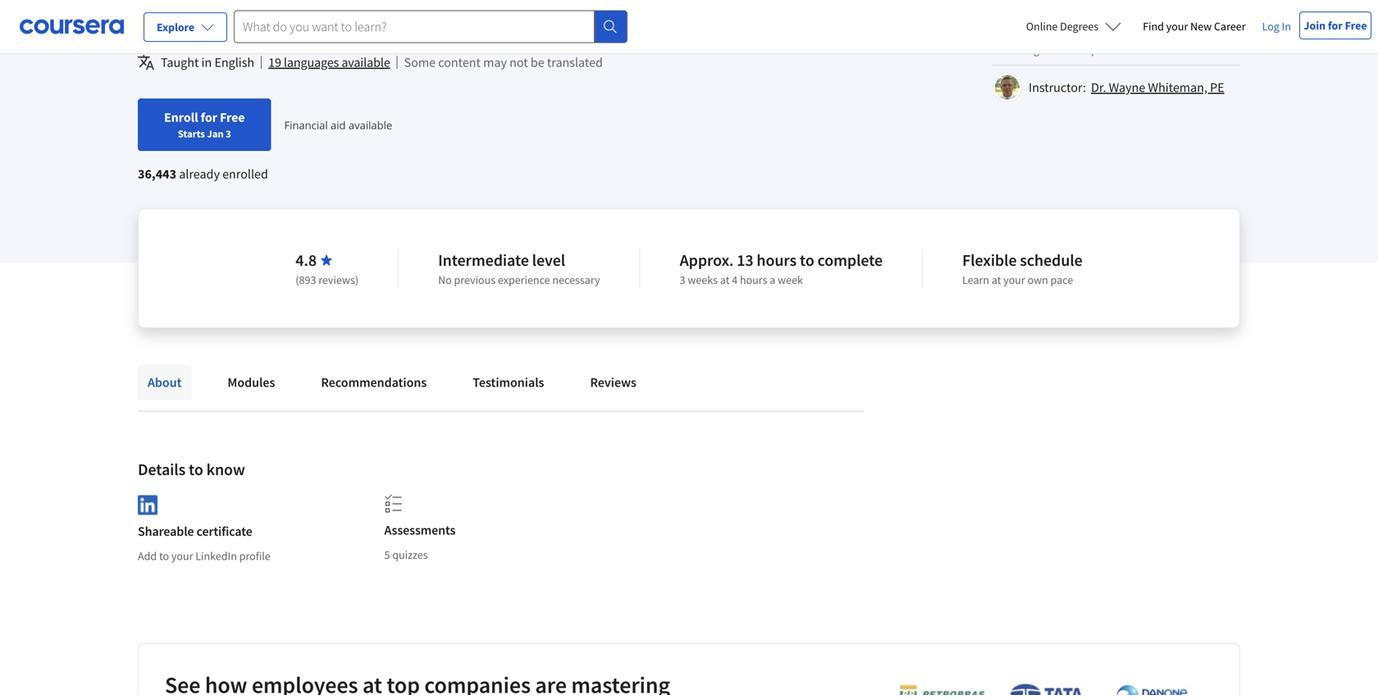 Task type: vqa. For each thing, say whether or not it's contained in the screenshot.
may at left
yes



Task type: locate. For each thing, give the bounding box(es) containing it.
2 vertical spatial your
[[171, 549, 193, 564]]

flexible
[[963, 250, 1017, 270]]

0 vertical spatial available
[[342, 54, 390, 71]]

fundamentals
[[1174, 42, 1241, 57]]

hours right '4'
[[740, 272, 768, 287]]

0 vertical spatial your
[[1167, 19, 1188, 34]]

3 left "weeks"
[[680, 272, 686, 287]]

2 horizontal spatial to
[[800, 250, 815, 270]]

translated
[[547, 54, 603, 71]]

1 horizontal spatial your
[[1004, 272, 1026, 287]]

approx.
[[680, 250, 734, 270]]

1 horizontal spatial to
[[189, 459, 203, 480]]

complete
[[818, 250, 883, 270]]

your down shareable certificate
[[171, 549, 193, 564]]

jan
[[207, 127, 224, 140]]

find
[[1143, 19, 1164, 34]]

1 horizontal spatial a
[[1073, 42, 1079, 57]]

0 horizontal spatial at
[[720, 272, 730, 287]]

0 vertical spatial for
[[1328, 18, 1343, 33]]

join for free link
[[1300, 11, 1372, 39]]

0 vertical spatial a
[[1073, 42, 1079, 57]]

available right aid
[[349, 118, 392, 132]]

at right learn
[[992, 272, 1001, 287]]

shareable
[[138, 523, 194, 540]]

dr. wayne whiteman, pe link
[[1091, 79, 1225, 96]]

1 horizontal spatial free
[[1345, 18, 1368, 33]]

19 languages available
[[268, 54, 390, 71]]

certificate
[[197, 523, 252, 540]]

0 horizontal spatial your
[[171, 549, 193, 564]]

enroll
[[164, 109, 198, 126]]

at left '4'
[[720, 272, 730, 287]]

your inside flexible schedule learn at your own pace
[[1004, 272, 1026, 287]]

1 vertical spatial to
[[189, 459, 203, 480]]

1 vertical spatial for
[[201, 109, 217, 126]]

1 horizontal spatial at
[[992, 272, 1001, 287]]

to right add
[[159, 549, 169, 564]]

1 vertical spatial your
[[1004, 272, 1026, 287]]

add to your linkedin profile
[[138, 549, 271, 564]]

1 vertical spatial available
[[349, 118, 392, 132]]

0 horizontal spatial free
[[220, 109, 245, 126]]

0 vertical spatial 3
[[226, 127, 231, 140]]

1 at from the left
[[720, 272, 730, 287]]

already
[[179, 166, 220, 182]]

1 horizontal spatial for
[[1328, 18, 1343, 33]]

level
[[532, 250, 565, 270]]

testimonials
[[473, 374, 544, 391]]

your left the own
[[1004, 272, 1026, 287]]

1 horizontal spatial 3
[[680, 272, 686, 287]]

for for enroll
[[201, 109, 217, 126]]

(893
[[296, 272, 316, 287]]

reviews
[[590, 374, 637, 391]]

and
[[1108, 42, 1127, 57]]

What do you want to learn? text field
[[234, 10, 595, 43]]

13
[[737, 250, 754, 270]]

1 vertical spatial free
[[220, 109, 245, 126]]

0 horizontal spatial 3
[[226, 127, 231, 140]]

to for your
[[159, 549, 169, 564]]

some content may not be translated
[[404, 54, 603, 71]]

None search field
[[234, 10, 628, 43]]

free
[[1345, 18, 1368, 33], [220, 109, 245, 126]]

0 vertical spatial free
[[1345, 18, 1368, 33]]

1 vertical spatial a
[[770, 272, 776, 287]]

3 inside enroll for free starts jan 3
[[226, 127, 231, 140]]

2 vertical spatial to
[[159, 549, 169, 564]]

your
[[1167, 19, 1188, 34], [1004, 272, 1026, 287], [171, 549, 193, 564]]

pe
[[1210, 79, 1225, 96]]

financial aid available
[[284, 118, 392, 132]]

necessary
[[553, 272, 600, 287]]

hours up week
[[757, 250, 797, 270]]

about
[[148, 374, 182, 391]]

3 right jan
[[226, 127, 231, 140]]

5
[[384, 547, 390, 562]]

for right the join
[[1328, 18, 1343, 33]]

your right find
[[1167, 19, 1188, 34]]

enrolled
[[222, 166, 268, 182]]

enroll for free starts jan 3
[[164, 109, 245, 140]]

recommendations
[[321, 374, 427, 391]]

the
[[1156, 42, 1172, 57]]

instructor: dr. wayne whiteman, pe
[[1029, 79, 1225, 96]]

content
[[438, 54, 481, 71]]

a
[[1073, 42, 1079, 57], [770, 272, 776, 287]]

own
[[1028, 272, 1049, 287]]

career
[[1214, 19, 1246, 34]]

to
[[800, 250, 815, 270], [189, 459, 203, 480], [159, 549, 169, 564]]

to up week
[[800, 250, 815, 270]]

at
[[720, 272, 730, 287], [992, 272, 1001, 287]]

1 vertical spatial hours
[[740, 272, 768, 287]]

at inside flexible schedule learn at your own pace
[[992, 272, 1001, 287]]

log in link
[[1254, 16, 1300, 36]]

week
[[778, 272, 803, 287]]

recommendations link
[[311, 364, 437, 400]]

2 horizontal spatial your
[[1167, 19, 1188, 34]]

0 vertical spatial to
[[800, 250, 815, 270]]

topic
[[1082, 42, 1106, 57]]

19 languages available button
[[268, 53, 390, 72]]

available
[[342, 54, 390, 71], [349, 118, 392, 132]]

to left know
[[189, 459, 203, 480]]

learn
[[963, 272, 990, 287]]

available inside button
[[342, 54, 390, 71]]

0 horizontal spatial for
[[201, 109, 217, 126]]

intermediate
[[438, 250, 529, 270]]

free for enroll
[[220, 109, 245, 126]]

intermediate level no previous experience necessary
[[438, 250, 600, 287]]

for inside enroll for free starts jan 3
[[201, 109, 217, 126]]

shareable certificate
[[138, 523, 252, 540]]

36,443 already enrolled
[[138, 166, 268, 182]]

3 inside approx. 13 hours to complete 3 weeks at 4 hours a week
[[680, 272, 686, 287]]

learn
[[1129, 42, 1154, 57]]

0 horizontal spatial to
[[159, 549, 169, 564]]

free right the join
[[1345, 18, 1368, 33]]

experience
[[498, 272, 550, 287]]

not
[[510, 54, 528, 71]]

add
[[138, 549, 157, 564]]

log in
[[1263, 19, 1292, 34]]

assessments
[[384, 522, 456, 538]]

degrees
[[1060, 19, 1099, 34]]

to inside approx. 13 hours to complete 3 weeks at 4 hours a week
[[800, 250, 815, 270]]

may
[[483, 54, 507, 71]]

available for 19 languages available
[[342, 54, 390, 71]]

for up jan
[[201, 109, 217, 126]]

2 at from the left
[[992, 272, 1001, 287]]

free inside enroll for free starts jan 3
[[220, 109, 245, 126]]

3
[[226, 127, 231, 140], [680, 272, 686, 287]]

whiteman,
[[1148, 79, 1208, 96]]

free up jan
[[220, 109, 245, 126]]

1 vertical spatial 3
[[680, 272, 686, 287]]

reviews)
[[319, 272, 359, 287]]

online
[[1026, 19, 1058, 34]]

aid
[[331, 118, 346, 132]]

0 horizontal spatial a
[[770, 272, 776, 287]]

a left week
[[770, 272, 776, 287]]

modules link
[[218, 364, 285, 400]]

available left some
[[342, 54, 390, 71]]

a right "into"
[[1073, 42, 1079, 57]]

flexible schedule learn at your own pace
[[963, 250, 1083, 287]]



Task type: describe. For each thing, give the bounding box(es) containing it.
details to know
[[138, 459, 245, 480]]

about link
[[138, 364, 192, 400]]

new
[[1191, 19, 1212, 34]]

testimonials link
[[463, 364, 554, 400]]

to for know
[[189, 459, 203, 480]]

starts
[[178, 127, 205, 140]]

schedule
[[1020, 250, 1083, 270]]

at inside approx. 13 hours to complete 3 weeks at 4 hours a week
[[720, 272, 730, 287]]

taught in english
[[161, 54, 254, 71]]

linkedin
[[195, 549, 237, 564]]

join for free
[[1304, 18, 1368, 33]]

36,443
[[138, 166, 176, 182]]

some
[[404, 54, 436, 71]]

free for join
[[1345, 18, 1368, 33]]

in
[[201, 54, 212, 71]]

online degrees button
[[1013, 8, 1135, 44]]

coursera enterprise logos image
[[875, 683, 1203, 695]]

details
[[138, 459, 186, 480]]

4
[[732, 272, 738, 287]]

taught
[[161, 54, 199, 71]]

dr. wayne whiteman, pe image
[[995, 75, 1020, 100]]

financial
[[284, 118, 328, 132]]

gain
[[993, 42, 1015, 57]]

4.8
[[296, 250, 317, 270]]

online degrees
[[1026, 19, 1099, 34]]

19
[[268, 54, 281, 71]]

dr.
[[1091, 79, 1107, 96]]

find your new career link
[[1135, 16, 1254, 37]]

financial aid available button
[[284, 118, 392, 132]]

find your new career
[[1143, 19, 1246, 34]]

no
[[438, 272, 452, 287]]

profile
[[239, 549, 271, 564]]

3 for enroll for free
[[226, 127, 231, 140]]

instructor:
[[1029, 79, 1086, 96]]

insight
[[1017, 42, 1050, 57]]

wayne
[[1109, 79, 1146, 96]]

modules
[[228, 374, 275, 391]]

0 vertical spatial hours
[[757, 250, 797, 270]]

a inside course gain insight into a topic and learn the fundamentals
[[1073, 42, 1079, 57]]

quizzes
[[392, 547, 428, 562]]

be
[[531, 54, 545, 71]]

reviews link
[[581, 364, 647, 400]]

coursera image
[[20, 13, 124, 40]]

previous
[[454, 272, 496, 287]]

your inside find your new career link
[[1167, 19, 1188, 34]]

a inside approx. 13 hours to complete 3 weeks at 4 hours a week
[[770, 272, 776, 287]]

languages
[[284, 54, 339, 71]]

approx. 13 hours to complete 3 weeks at 4 hours a week
[[680, 250, 883, 287]]

3 for approx. 13 hours to complete
[[680, 272, 686, 287]]

log
[[1263, 19, 1280, 34]]

available for financial aid available
[[349, 118, 392, 132]]

course
[[993, 16, 1041, 37]]

join
[[1304, 18, 1326, 33]]

english
[[215, 54, 254, 71]]

explore button
[[144, 12, 227, 42]]

for for join
[[1328, 18, 1343, 33]]

explore
[[157, 20, 194, 34]]

5 quizzes
[[384, 547, 428, 562]]

know
[[206, 459, 245, 480]]

pace
[[1051, 272, 1074, 287]]

(893 reviews)
[[296, 272, 359, 287]]

weeks
[[688, 272, 718, 287]]

in
[[1282, 19, 1292, 34]]

course gain insight into a topic and learn the fundamentals
[[993, 16, 1241, 57]]



